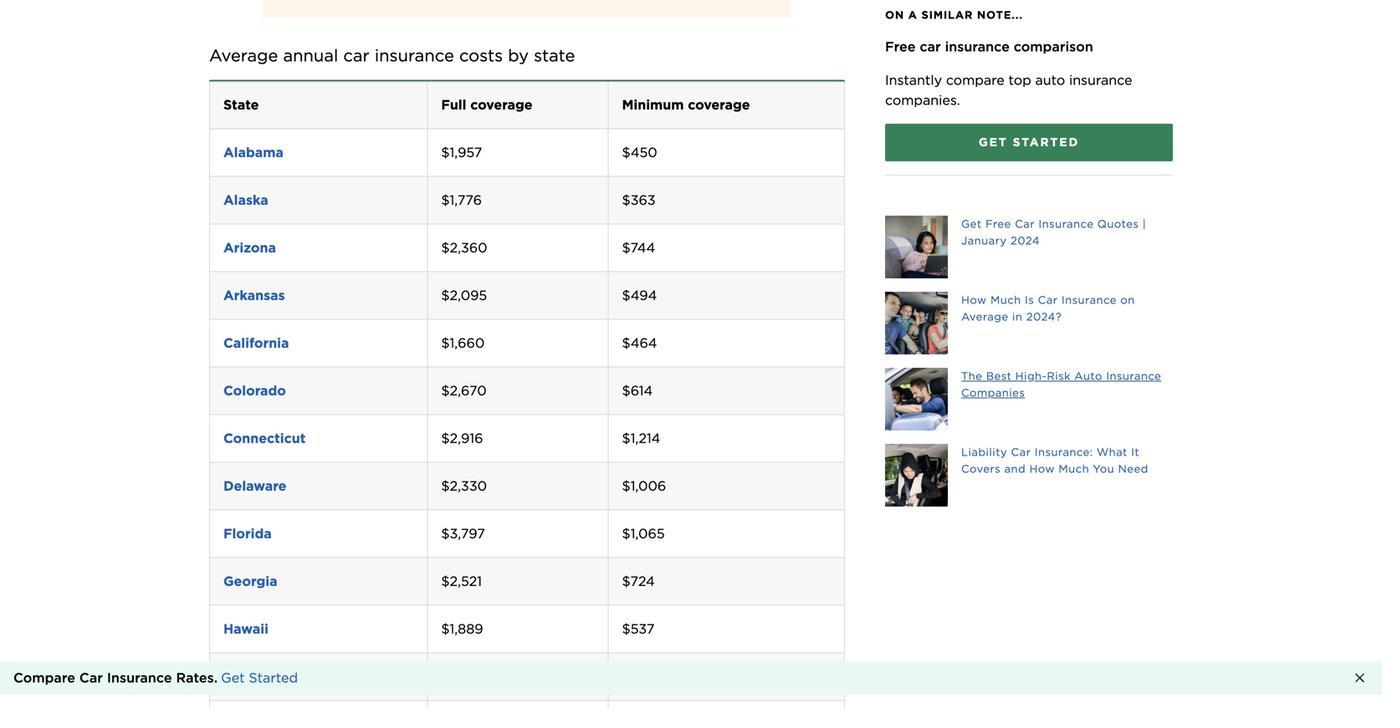 Task type: describe. For each thing, give the bounding box(es) containing it.
average annual car insurance costs by state
[[209, 46, 575, 66]]

0 horizontal spatial car
[[343, 46, 370, 66]]

instantly compare top auto insurance companies.
[[885, 72, 1136, 108]]

2024
[[1011, 234, 1040, 247]]

you
[[1093, 463, 1115, 476]]

how inside how much is car insurance on average in 2024?
[[961, 294, 987, 307]]

minimum
[[622, 97, 684, 113]]

instantly
[[885, 72, 942, 88]]

in
[[1012, 310, 1023, 323]]

need
[[1118, 463, 1149, 476]]

what
[[1097, 446, 1128, 459]]

delaware link
[[223, 478, 287, 495]]

much inside how much is car insurance on average in 2024?
[[991, 294, 1021, 307]]

get free car insurance quotes | january 2024
[[961, 218, 1146, 247]]

$1,006
[[622, 478, 666, 495]]

and
[[1004, 463, 1026, 476]]

$3,797
[[441, 526, 485, 542]]

insurance:
[[1035, 446, 1093, 459]]

liability
[[961, 446, 1008, 459]]

get started link
[[221, 670, 298, 687]]

idaho
[[223, 669, 262, 685]]

2024?
[[1026, 310, 1062, 323]]

$614
[[622, 383, 653, 399]]

risk
[[1047, 370, 1071, 383]]

delaware
[[223, 478, 287, 495]]

how inside liability car insurance: what it covers and how much you need
[[1030, 463, 1055, 476]]

$2,521
[[441, 574, 482, 590]]

$537
[[622, 621, 655, 638]]

georgia link
[[223, 574, 277, 590]]

rates
[[176, 670, 214, 687]]

top
[[1009, 72, 1031, 88]]

california
[[223, 335, 289, 351]]

florida link
[[223, 526, 272, 542]]

quotes
[[1098, 218, 1139, 231]]

arkansas
[[223, 287, 285, 304]]

arkansas link
[[223, 287, 285, 304]]

auto
[[1035, 72, 1065, 88]]

full
[[441, 97, 466, 113]]

insurance inside get free car insurance quotes | january 2024
[[1039, 218, 1094, 231]]

0 horizontal spatial insurance
[[375, 46, 454, 66]]

coverage for full coverage
[[470, 97, 533, 113]]

coverage for minimum coverage
[[688, 97, 750, 113]]

much inside liability car insurance: what it covers and how much you need
[[1059, 463, 1089, 476]]

insurance inside the instantly compare top auto insurance companies.
[[1069, 72, 1132, 88]]

alaska
[[223, 192, 268, 208]]

arizona
[[223, 240, 276, 256]]

started
[[249, 670, 298, 687]]

insurance inside the best high-risk auto insurance companies
[[1106, 370, 1162, 383]]

january
[[961, 234, 1007, 247]]

a
[[908, 8, 918, 21]]

free inside get free car insurance quotes | january 2024
[[986, 218, 1011, 231]]

started
[[1013, 135, 1079, 149]]

get for get started
[[979, 135, 1008, 149]]

covers
[[961, 463, 1001, 476]]

it
[[1131, 446, 1140, 459]]

best
[[986, 370, 1012, 383]]

state
[[223, 97, 259, 113]]

note...
[[977, 8, 1023, 21]]

how much is car insurance on average in 2024? link
[[885, 292, 1173, 355]]

liability car insurance: what it covers and how much you need
[[961, 446, 1149, 476]]

car inside liability car insurance: what it covers and how much you need
[[1011, 446, 1031, 459]]

how much is car insurance on average in 2024?
[[961, 294, 1135, 323]]

$2,095
[[441, 287, 487, 304]]

car right compare
[[79, 670, 103, 687]]

$464
[[622, 335, 657, 351]]

idaho link
[[223, 669, 262, 685]]

connecticut
[[223, 431, 306, 447]]

$1,957
[[441, 144, 482, 161]]

table 12312 element
[[210, 82, 844, 709]]

is
[[1025, 294, 1034, 307]]

california link
[[223, 335, 289, 351]]

minimum coverage
[[622, 97, 750, 113]]



Task type: vqa. For each thing, say whether or not it's contained in the screenshot.
receive
no



Task type: locate. For each thing, give the bounding box(es) containing it.
florida
[[223, 526, 272, 542]]

coverage right minimum
[[688, 97, 750, 113]]

0 vertical spatial free
[[885, 38, 916, 55]]

1 vertical spatial get
[[961, 218, 982, 231]]

$724
[[622, 574, 655, 590]]

car right annual
[[343, 46, 370, 66]]

the
[[961, 370, 983, 383]]

average inside how much is car insurance on average in 2024?
[[961, 310, 1009, 323]]

1 vertical spatial free
[[986, 218, 1011, 231]]

the best high-risk auto insurance companies link
[[885, 368, 1173, 431]]

average left in on the top of the page
[[961, 310, 1009, 323]]

insurance inside how much is car insurance on average in 2024?
[[1062, 294, 1117, 307]]

auto
[[1075, 370, 1103, 383]]

car inside get free car insurance quotes | january 2024
[[1015, 218, 1035, 231]]

car up the 2024
[[1015, 218, 1035, 231]]

colorado
[[223, 383, 286, 399]]

similar
[[922, 8, 973, 21]]

insurance up the 2024
[[1039, 218, 1094, 231]]

hawaii
[[223, 621, 269, 638]]

on a similar note...
[[885, 8, 1023, 21]]

how
[[961, 294, 987, 307], [1030, 463, 1055, 476]]

1 vertical spatial how
[[1030, 463, 1055, 476]]

colorado link
[[223, 383, 286, 399]]

0 vertical spatial much
[[991, 294, 1021, 307]]

insurance right auto
[[1106, 370, 1162, 383]]

on
[[885, 8, 904, 21]]

insurance right 'auto' on the top of the page
[[1069, 72, 1132, 88]]

by
[[508, 46, 529, 66]]

how right and
[[1030, 463, 1055, 476]]

insurance
[[945, 38, 1010, 55], [375, 46, 454, 66], [1069, 72, 1132, 88]]

compare
[[13, 670, 75, 687]]

companies.
[[885, 92, 960, 108]]

car up and
[[1011, 446, 1031, 459]]

get started
[[979, 135, 1079, 149]]

1 horizontal spatial average
[[961, 310, 1009, 323]]

insurance up compare
[[945, 38, 1010, 55]]

1 vertical spatial much
[[1059, 463, 1089, 476]]

get inside get free car insurance quotes | january 2024
[[961, 218, 982, 231]]

$494
[[622, 287, 657, 304]]

get up 'january'
[[961, 218, 982, 231]]

$2,360
[[441, 240, 487, 256]]

costs
[[459, 46, 503, 66]]

average
[[209, 46, 278, 66], [961, 310, 1009, 323]]

get left started
[[979, 135, 1008, 149]]

0 horizontal spatial free
[[885, 38, 916, 55]]

get free car insurance quotes | january 2024 link
[[885, 216, 1173, 279]]

get for get free car insurance quotes | january 2024
[[961, 218, 982, 231]]

$1,889
[[441, 621, 483, 638]]

alaska link
[[223, 192, 268, 208]]

insurance left "on"
[[1062, 294, 1117, 307]]

2 coverage from the left
[[688, 97, 750, 113]]

1 horizontal spatial much
[[1059, 463, 1089, 476]]

compare
[[946, 72, 1005, 88]]

car up the 2024?
[[1038, 294, 1058, 307]]

0 horizontal spatial much
[[991, 294, 1021, 307]]

car inside how much is car insurance on average in 2024?
[[1038, 294, 1058, 307]]

get
[[979, 135, 1008, 149], [961, 218, 982, 231], [221, 670, 245, 687]]

2 vertical spatial get
[[221, 670, 245, 687]]

hawaii link
[[223, 621, 269, 638]]

1 horizontal spatial car
[[920, 38, 941, 55]]

comparison
[[1014, 38, 1094, 55]]

liability car insurance: what it covers and how much you need link
[[885, 444, 1173, 507]]

.
[[214, 670, 218, 687]]

free down on
[[885, 38, 916, 55]]

$1,660
[[441, 335, 485, 351]]

the best high-risk auto insurance companies
[[961, 370, 1162, 400]]

connecticut link
[[223, 431, 306, 447]]

get inside get started link
[[979, 135, 1008, 149]]

free up 'january'
[[986, 218, 1011, 231]]

$2,330
[[441, 478, 487, 495]]

2 horizontal spatial insurance
[[1069, 72, 1132, 88]]

annual
[[283, 46, 338, 66]]

much up in on the top of the page
[[991, 294, 1021, 307]]

$2,916
[[441, 431, 483, 447]]

high-
[[1016, 370, 1047, 383]]

$1,776
[[441, 192, 482, 208]]

$363
[[622, 192, 656, 208]]

1 vertical spatial average
[[961, 310, 1009, 323]]

free car insurance comparison
[[885, 38, 1094, 55]]

get started link
[[885, 124, 1173, 161]]

arizona link
[[223, 240, 276, 256]]

on
[[1121, 294, 1135, 307]]

$450
[[622, 144, 657, 161]]

companies
[[961, 387, 1025, 400]]

full coverage
[[441, 97, 533, 113]]

0 horizontal spatial how
[[961, 294, 987, 307]]

1 horizontal spatial free
[[986, 218, 1011, 231]]

1 coverage from the left
[[470, 97, 533, 113]]

0 vertical spatial get
[[979, 135, 1008, 149]]

insurance up full
[[375, 46, 454, 66]]

0 vertical spatial how
[[961, 294, 987, 307]]

get right .
[[221, 670, 245, 687]]

$2,670
[[441, 383, 487, 399]]

georgia
[[223, 574, 277, 590]]

1 horizontal spatial insurance
[[945, 38, 1010, 55]]

insurance
[[1039, 218, 1094, 231], [1062, 294, 1117, 307], [1106, 370, 1162, 383], [107, 670, 172, 687]]

much
[[991, 294, 1021, 307], [1059, 463, 1089, 476]]

much down insurance:
[[1059, 463, 1089, 476]]

0 vertical spatial average
[[209, 46, 278, 66]]

alabama
[[223, 144, 284, 161]]

coverage right full
[[470, 97, 533, 113]]

state
[[534, 46, 575, 66]]

1 horizontal spatial how
[[1030, 463, 1055, 476]]

car
[[920, 38, 941, 55], [343, 46, 370, 66]]

how left the is at top
[[961, 294, 987, 307]]

1 horizontal spatial coverage
[[688, 97, 750, 113]]

car down similar at right top
[[920, 38, 941, 55]]

compare car insurance rates . get started
[[13, 670, 298, 687]]

$744
[[622, 240, 655, 256]]

0 horizontal spatial average
[[209, 46, 278, 66]]

alabama link
[[223, 144, 284, 161]]

car
[[1015, 218, 1035, 231], [1038, 294, 1058, 307], [1011, 446, 1031, 459], [79, 670, 103, 687]]

$1,065
[[622, 526, 665, 542]]

0 horizontal spatial coverage
[[470, 97, 533, 113]]

average up state
[[209, 46, 278, 66]]

$1,214
[[622, 431, 661, 447]]

insurance left 'rates' on the left bottom of the page
[[107, 670, 172, 687]]

|
[[1143, 218, 1146, 231]]



